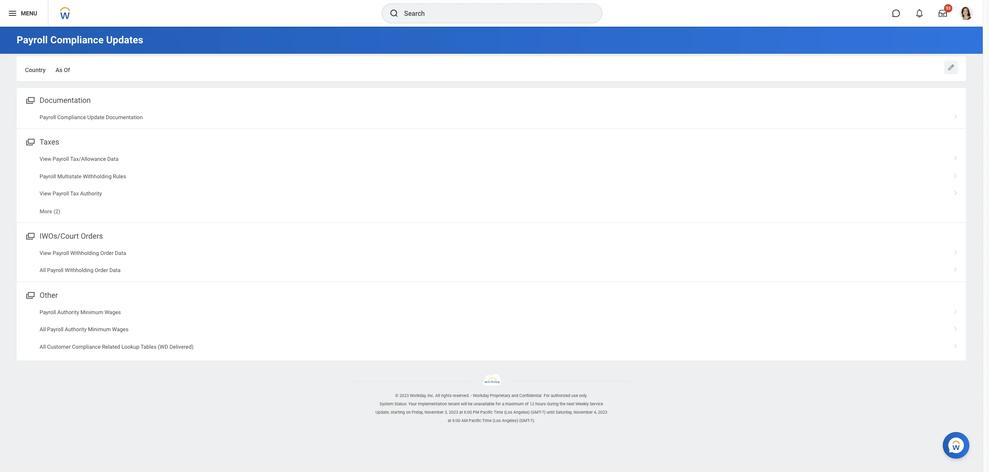 Task type: locate. For each thing, give the bounding box(es) containing it.
3 chevron right image from the top
[[950, 323, 961, 332]]

update;
[[376, 410, 390, 414]]

chevron right image inside view payroll tax authority link
[[950, 188, 961, 196]]

chevron right image inside view payroll tax/allowance data link
[[950, 153, 961, 161]]

compliance
[[50, 34, 104, 46], [57, 114, 86, 120], [72, 344, 101, 350]]

0 vertical spatial order
[[100, 250, 114, 256]]

menu group image left other
[[24, 289, 35, 300]]

12
[[530, 402, 534, 406]]

2 vertical spatial data
[[109, 267, 121, 273]]

status:
[[394, 402, 407, 406]]

2023 right ©
[[399, 393, 409, 398]]

1 vertical spatial compliance
[[57, 114, 86, 120]]

2 list from the top
[[17, 245, 966, 279]]

withholding for iwos/court orders
[[65, 267, 93, 273]]

payroll down the menu
[[17, 34, 48, 46]]

weekly
[[575, 402, 589, 406]]

0 vertical spatial 6:00
[[464, 410, 472, 414]]

view up more
[[40, 190, 51, 197]]

wages up "all customer compliance related lookup tables (wd delivered)"
[[112, 326, 128, 333]]

time
[[494, 410, 503, 414], [482, 418, 492, 423]]

your
[[408, 402, 417, 406]]

order down view payroll withholding order data
[[95, 267, 108, 273]]

footer
[[0, 374, 983, 425]]

view down iwos/court
[[40, 250, 51, 256]]

view inside view payroll withholding order data link
[[40, 250, 51, 256]]

angeles) down of
[[513, 410, 530, 414]]

3,
[[445, 410, 448, 414]]

2 vertical spatial compliance
[[72, 344, 101, 350]]

pacific down the unavailable
[[480, 410, 493, 414]]

1 vertical spatial wages
[[112, 326, 128, 333]]

1 vertical spatial list
[[17, 245, 966, 279]]

chevron right image inside all customer compliance related lookup tables (wd delivered) link
[[950, 341, 961, 349]]

all inside all payroll authority minimum wages link
[[40, 326, 46, 333]]

1 list from the top
[[17, 151, 966, 220]]

all for all customer compliance related lookup tables (wd delivered)
[[40, 344, 46, 350]]

2 vertical spatial menu group image
[[24, 289, 35, 300]]

view for taxes
[[40, 156, 51, 162]]

(gmt- down of
[[519, 418, 530, 423]]

payroll compliance updates
[[17, 34, 143, 46]]

order for view payroll withholding order data
[[100, 250, 114, 256]]

at down will
[[459, 410, 463, 414]]

proprietary
[[490, 393, 510, 398]]

4 chevron right image from the top
[[950, 264, 961, 273]]

compliance left update
[[57, 114, 86, 120]]

menu banner
[[0, 0, 983, 27]]

0 vertical spatial (gmt-
[[531, 410, 542, 414]]

november down implementation
[[425, 410, 444, 414]]

6:00 left am
[[452, 418, 460, 423]]

chevron right image inside payroll multistate withholding rules link
[[950, 170, 961, 179]]

pacific down pm at the left of the page
[[469, 418, 481, 423]]

(los down "maximum"
[[504, 410, 512, 414]]

menu group image for taxes
[[24, 136, 35, 147]]

1 vertical spatial pacific
[[469, 418, 481, 423]]

6:00 left pm at the left of the page
[[464, 410, 472, 414]]

chevron right image for payroll multistate withholding rules
[[950, 170, 961, 179]]

all down other
[[40, 326, 46, 333]]

chevron right image
[[950, 153, 961, 161], [950, 188, 961, 196], [950, 323, 961, 332], [950, 341, 961, 349]]

withholding down 'tax/allowance'
[[83, 173, 112, 179]]

1 view from the top
[[40, 156, 51, 162]]

2023
[[399, 393, 409, 398], [449, 410, 458, 414], [598, 410, 607, 414]]

list containing payroll authority minimum wages
[[17, 304, 966, 355]]

payroll compliance update documentation link
[[17, 109, 966, 126]]

chevron right image inside payroll authority minimum wages link
[[950, 306, 961, 314]]

0 vertical spatial wages
[[105, 309, 121, 315]]

view down taxes
[[40, 156, 51, 162]]

1 horizontal spatial (gmt-
[[531, 410, 542, 414]]

november down weekly at the right of page
[[574, 410, 593, 414]]

payroll left multistate
[[40, 173, 56, 179]]

6:00
[[464, 410, 472, 414], [452, 418, 460, 423]]

tenant
[[448, 402, 460, 406]]

minimum
[[80, 309, 103, 315], [88, 326, 111, 333]]

list for iwos/court orders
[[17, 245, 966, 279]]

3 menu group image from the top
[[24, 289, 35, 300]]

1 horizontal spatial time
[[494, 410, 503, 414]]

2 vertical spatial list
[[17, 304, 966, 355]]

chevron right image for all customer compliance related lookup tables (wd delivered)
[[950, 341, 961, 349]]

7)
[[542, 410, 546, 414]]

1 vertical spatial at
[[448, 418, 451, 423]]

list
[[17, 151, 966, 220], [17, 245, 966, 279], [17, 304, 966, 355]]

november
[[425, 410, 444, 414], [574, 410, 593, 414]]

only.
[[579, 393, 588, 398]]

withholding up the all payroll withholding order data
[[70, 250, 99, 256]]

0 vertical spatial compliance
[[50, 34, 104, 46]]

1 horizontal spatial documentation
[[106, 114, 143, 120]]

all up other
[[40, 267, 46, 273]]

payroll compliance update documentation
[[40, 114, 143, 120]]

payroll authority minimum wages link
[[17, 304, 966, 321]]

3 list from the top
[[17, 304, 966, 355]]

list containing view payroll tax/allowance data
[[17, 151, 966, 220]]

menu group image left taxes
[[24, 136, 35, 147]]

1 november from the left
[[425, 410, 444, 414]]

1 chevron right image from the top
[[950, 111, 961, 120]]

friday,
[[412, 410, 423, 414]]

1 horizontal spatial (los
[[504, 410, 512, 414]]

(wd
[[158, 344, 168, 350]]

authority right tax
[[80, 190, 102, 197]]

notifications large image
[[915, 9, 924, 17]]

authority up all payroll authority minimum wages
[[57, 309, 79, 315]]

1 vertical spatial authority
[[57, 309, 79, 315]]

minimum up all payroll authority minimum wages
[[80, 309, 103, 315]]

profile logan mcneil image
[[959, 7, 973, 22]]

payroll up other
[[47, 267, 63, 273]]

authorized
[[551, 393, 570, 398]]

all
[[40, 267, 46, 273], [40, 326, 46, 333], [40, 344, 46, 350], [435, 393, 440, 398]]

0 horizontal spatial documentation
[[40, 96, 91, 104]]

0 vertical spatial documentation
[[40, 96, 91, 104]]

more (2) button
[[40, 207, 60, 215]]

compliance inside payroll compliance update documentation link
[[57, 114, 86, 120]]

view inside view payroll tax/allowance data link
[[40, 156, 51, 162]]

2023 right 4,
[[598, 410, 607, 414]]

1 vertical spatial 6:00
[[452, 418, 460, 423]]

maximum
[[505, 402, 524, 406]]

compliance inside all customer compliance related lookup tables (wd delivered) link
[[72, 344, 101, 350]]

all right inc.
[[435, 393, 440, 398]]

documentation
[[40, 96, 91, 104], [106, 114, 143, 120]]

workday assistant region
[[943, 429, 973, 459]]

authority down payroll authority minimum wages
[[65, 326, 87, 333]]

time down the for
[[494, 410, 503, 414]]

menu group image
[[24, 136, 35, 147], [24, 230, 35, 241], [24, 289, 35, 300]]

1 vertical spatial minimum
[[88, 326, 111, 333]]

menu
[[21, 10, 37, 17]]

2023 right 3,
[[449, 410, 458, 414]]

chevron right image inside view payroll withholding order data link
[[950, 247, 961, 255]]

withholding
[[83, 173, 112, 179], [70, 250, 99, 256], [65, 267, 93, 273]]

chevron right image inside "all payroll withholding order data" link
[[950, 264, 961, 273]]

2 vertical spatial authority
[[65, 326, 87, 333]]

Search Workday  search field
[[404, 4, 585, 22]]

all left 'customer'
[[40, 344, 46, 350]]

at
[[459, 410, 463, 414], [448, 418, 451, 423]]

more (2) link
[[17, 202, 966, 220]]

justify image
[[7, 8, 17, 18]]

angeles) down "maximum"
[[502, 418, 518, 423]]

all inside "all payroll withholding order data" link
[[40, 267, 46, 273]]

iwos/court
[[40, 232, 79, 240]]

rights
[[441, 393, 452, 398]]

workday,
[[410, 393, 427, 398]]

2 menu group image from the top
[[24, 230, 35, 241]]

33
[[946, 6, 951, 10]]

list containing view payroll withholding order data
[[17, 245, 966, 279]]

am
[[461, 418, 468, 423]]

(los
[[504, 410, 512, 414], [493, 418, 501, 423]]

updates
[[106, 34, 143, 46]]

2 vertical spatial view
[[40, 250, 51, 256]]

authority inside payroll authority minimum wages link
[[57, 309, 79, 315]]

view payroll tax authority link
[[17, 185, 966, 202]]

0 horizontal spatial (gmt-
[[519, 418, 530, 423]]

(gmt-
[[531, 410, 542, 414], [519, 418, 530, 423]]

at down 3,
[[448, 418, 451, 423]]

1 vertical spatial data
[[115, 250, 126, 256]]

angeles)
[[513, 410, 530, 414], [502, 418, 518, 423]]

0 vertical spatial list
[[17, 151, 966, 220]]

time down the unavailable
[[482, 418, 492, 423]]

0 horizontal spatial at
[[448, 418, 451, 423]]

0 horizontal spatial time
[[482, 418, 492, 423]]

1 chevron right image from the top
[[950, 153, 961, 161]]

1 vertical spatial time
[[482, 418, 492, 423]]

menu button
[[0, 0, 48, 27]]

(los down the for
[[493, 418, 501, 423]]

documentation right update
[[106, 114, 143, 120]]

chevron right image for view payroll tax/allowance data
[[950, 153, 961, 161]]

of
[[64, 67, 70, 73]]

1 vertical spatial order
[[95, 267, 108, 273]]

edit image
[[947, 63, 955, 72]]

wages
[[105, 309, 121, 315], [112, 326, 128, 333]]

lookup
[[121, 344, 139, 350]]

view inside view payroll tax authority link
[[40, 190, 51, 197]]

payroll left tax
[[53, 190, 69, 197]]

documentation down of
[[40, 96, 91, 104]]

© 2023 workday, inc. all rights reserved. - workday proprietary and confidential. for authorized use only. system status: your implementation tenant will be unavailable for a maximum of 12 hours during the next weekly service update; starting on friday, november 3, 2023 at 6:00 pm pacific time (los angeles) (gmt-7) until saturday, november 4, 2023 at 6:00 am pacific time (los angeles) (gmt-7).
[[376, 393, 607, 423]]

2 chevron right image from the top
[[950, 170, 961, 179]]

chevron right image inside payroll compliance update documentation link
[[950, 111, 961, 120]]

0 horizontal spatial (los
[[493, 418, 501, 423]]

menu group image left iwos/court
[[24, 230, 35, 241]]

1 horizontal spatial at
[[459, 410, 463, 414]]

compliance down all payroll authority minimum wages
[[72, 344, 101, 350]]

3 chevron right image from the top
[[950, 247, 961, 255]]

3 view from the top
[[40, 250, 51, 256]]

all for all payroll withholding order data
[[40, 267, 46, 273]]

1 menu group image from the top
[[24, 136, 35, 147]]

more (2)
[[40, 208, 60, 214]]

next
[[567, 402, 574, 406]]

menu group image for other
[[24, 289, 35, 300]]

withholding down view payroll withholding order data
[[65, 267, 93, 273]]

1 vertical spatial menu group image
[[24, 230, 35, 241]]

wages up all payroll authority minimum wages
[[105, 309, 121, 315]]

0 vertical spatial pacific
[[480, 410, 493, 414]]

1 vertical spatial view
[[40, 190, 51, 197]]

chevron right image for payroll compliance update documentation
[[950, 111, 961, 120]]

minimum up related
[[88, 326, 111, 333]]

be
[[468, 402, 473, 406]]

(gmt- up the 7).
[[531, 410, 542, 414]]

2 vertical spatial withholding
[[65, 267, 93, 273]]

authority
[[80, 190, 102, 197], [57, 309, 79, 315], [65, 326, 87, 333]]

all payroll authority minimum wages link
[[17, 321, 966, 338]]

5 chevron right image from the top
[[950, 306, 961, 314]]

0 vertical spatial view
[[40, 156, 51, 162]]

4 chevron right image from the top
[[950, 341, 961, 349]]

0 vertical spatial data
[[107, 156, 119, 162]]

0 horizontal spatial november
[[425, 410, 444, 414]]

2 view from the top
[[40, 190, 51, 197]]

view
[[40, 156, 51, 162], [40, 190, 51, 197], [40, 250, 51, 256]]

service
[[590, 402, 603, 406]]

7).
[[530, 418, 535, 423]]

unavailable
[[474, 402, 495, 406]]

compliance up of
[[50, 34, 104, 46]]

chevron right image
[[950, 111, 961, 120], [950, 170, 961, 179], [950, 247, 961, 255], [950, 264, 961, 273], [950, 306, 961, 314]]

all payroll withholding order data link
[[17, 262, 966, 279]]

order down 'orders'
[[100, 250, 114, 256]]

0 horizontal spatial 2023
[[399, 393, 409, 398]]

0 vertical spatial authority
[[80, 190, 102, 197]]

footer containing © 2023 workday, inc. all rights reserved. - workday proprietary and confidential. for authorized use only. system status: your implementation tenant will be unavailable for a maximum of 12 hours during the next weekly service update; starting on friday, november 3, 2023 at 6:00 pm pacific time (los angeles) (gmt-7) until saturday, november 4, 2023 at 6:00 am pacific time (los angeles) (gmt-7).
[[0, 374, 983, 425]]

all inside all customer compliance related lookup tables (wd delivered) link
[[40, 344, 46, 350]]

the
[[560, 402, 566, 406]]

1 vertical spatial (los
[[493, 418, 501, 423]]

1 horizontal spatial november
[[574, 410, 593, 414]]

0 vertical spatial menu group image
[[24, 136, 35, 147]]

payroll
[[17, 34, 48, 46], [40, 114, 56, 120], [53, 156, 69, 162], [40, 173, 56, 179], [53, 190, 69, 197], [53, 250, 69, 256], [47, 267, 63, 273], [40, 309, 56, 315], [47, 326, 63, 333]]

0 vertical spatial withholding
[[83, 173, 112, 179]]

data
[[107, 156, 119, 162], [115, 250, 126, 256], [109, 267, 121, 273]]

chevron right image inside all payroll authority minimum wages link
[[950, 323, 961, 332]]

workday
[[473, 393, 489, 398]]

2 chevron right image from the top
[[950, 188, 961, 196]]



Task type: describe. For each thing, give the bounding box(es) containing it.
2 november from the left
[[574, 410, 593, 414]]

system
[[380, 402, 393, 406]]

data for all payroll withholding order data
[[109, 267, 121, 273]]

taxes
[[40, 138, 59, 146]]

all payroll withholding order data
[[40, 267, 121, 273]]

4,
[[594, 410, 597, 414]]

payroll multistate withholding rules link
[[17, 168, 966, 185]]

reserved.
[[453, 393, 470, 398]]

0 vertical spatial time
[[494, 410, 503, 414]]

0 vertical spatial (los
[[504, 410, 512, 414]]

authority inside view payroll tax authority link
[[80, 190, 102, 197]]

view payroll withholding order data
[[40, 250, 126, 256]]

all payroll authority minimum wages
[[40, 326, 128, 333]]

iwos/court orders
[[40, 232, 103, 240]]

view payroll tax authority
[[40, 190, 102, 197]]

as of
[[55, 67, 70, 73]]

0 vertical spatial angeles)
[[513, 410, 530, 414]]

(2)
[[54, 208, 60, 214]]

all customer compliance related lookup tables (wd delivered) link
[[17, 338, 966, 355]]

payroll up multistate
[[53, 156, 69, 162]]

other
[[40, 291, 58, 299]]

until
[[547, 410, 555, 414]]

rules
[[113, 173, 126, 179]]

chevron right image for payroll authority minimum wages
[[950, 306, 961, 314]]

a
[[502, 402, 504, 406]]

starting
[[391, 410, 405, 414]]

all for all payroll authority minimum wages
[[40, 326, 46, 333]]

1 vertical spatial angeles)
[[502, 418, 518, 423]]

1 vertical spatial (gmt-
[[519, 418, 530, 423]]

view payroll tax/allowance data
[[40, 156, 119, 162]]

inc.
[[428, 393, 434, 398]]

chevron right image for view payroll tax authority
[[950, 188, 961, 196]]

implementation
[[418, 402, 447, 406]]

payroll multistate withholding rules
[[40, 173, 126, 179]]

more
[[40, 208, 52, 214]]

©
[[395, 393, 398, 398]]

related
[[102, 344, 120, 350]]

view payroll tax/allowance data link
[[17, 151, 966, 168]]

-
[[471, 393, 472, 398]]

order for all payroll withholding order data
[[95, 267, 108, 273]]

use
[[571, 393, 578, 398]]

update
[[87, 114, 104, 120]]

payroll authority minimum wages
[[40, 309, 121, 315]]

chevron right image for view payroll withholding order data
[[950, 247, 961, 255]]

1 horizontal spatial 2023
[[449, 410, 458, 414]]

as
[[55, 67, 62, 73]]

chevron right image for all payroll authority minimum wages
[[950, 323, 961, 332]]

orders
[[81, 232, 103, 240]]

menu group image for iwos/court orders
[[24, 230, 35, 241]]

tax
[[70, 190, 79, 197]]

saturday,
[[556, 410, 573, 414]]

0 vertical spatial minimum
[[80, 309, 103, 315]]

search image
[[389, 8, 399, 18]]

0 vertical spatial at
[[459, 410, 463, 414]]

list for taxes
[[17, 151, 966, 220]]

list for other
[[17, 304, 966, 355]]

payroll compliance updates main content
[[0, 27, 983, 360]]

1 horizontal spatial 6:00
[[464, 410, 472, 414]]

inbox large image
[[939, 9, 947, 17]]

during
[[547, 402, 559, 406]]

will
[[461, 402, 467, 406]]

0 horizontal spatial 6:00
[[452, 418, 460, 423]]

of
[[525, 402, 529, 406]]

and
[[511, 393, 518, 398]]

on
[[406, 410, 411, 414]]

chevron right image for all payroll withholding order data
[[950, 264, 961, 273]]

tax/allowance
[[70, 156, 106, 162]]

all inside '© 2023 workday, inc. all rights reserved. - workday proprietary and confidential. for authorized use only. system status: your implementation tenant will be unavailable for a maximum of 12 hours during the next weekly service update; starting on friday, november 3, 2023 at 6:00 pm pacific time (los angeles) (gmt-7) until saturday, november 4, 2023 at 6:00 am pacific time (los angeles) (gmt-7).'
[[435, 393, 440, 398]]

payroll down other
[[40, 309, 56, 315]]

view for iwos/court orders
[[40, 250, 51, 256]]

pm
[[473, 410, 479, 414]]

payroll down iwos/court
[[53, 250, 69, 256]]

country
[[25, 67, 45, 73]]

delivered)
[[169, 344, 194, 350]]

for
[[544, 393, 550, 398]]

33 button
[[934, 4, 952, 22]]

hours
[[535, 402, 546, 406]]

withholding for taxes
[[83, 173, 112, 179]]

view payroll withholding order data link
[[17, 245, 966, 262]]

1 vertical spatial documentation
[[106, 114, 143, 120]]

compliance for updates
[[50, 34, 104, 46]]

payroll up taxes
[[40, 114, 56, 120]]

multistate
[[57, 173, 82, 179]]

1 vertical spatial withholding
[[70, 250, 99, 256]]

authority inside all payroll authority minimum wages link
[[65, 326, 87, 333]]

2 horizontal spatial 2023
[[598, 410, 607, 414]]

payroll up 'customer'
[[47, 326, 63, 333]]

customer
[[47, 344, 71, 350]]

for
[[496, 402, 501, 406]]

compliance for update
[[57, 114, 86, 120]]

all customer compliance related lookup tables (wd delivered)
[[40, 344, 194, 350]]

tables
[[141, 344, 156, 350]]

menu group image
[[24, 94, 35, 105]]

confidential.
[[519, 393, 543, 398]]

data for view payroll withholding order data
[[115, 250, 126, 256]]



Task type: vqa. For each thing, say whether or not it's contained in the screenshot.
The 'Summary' image
no



